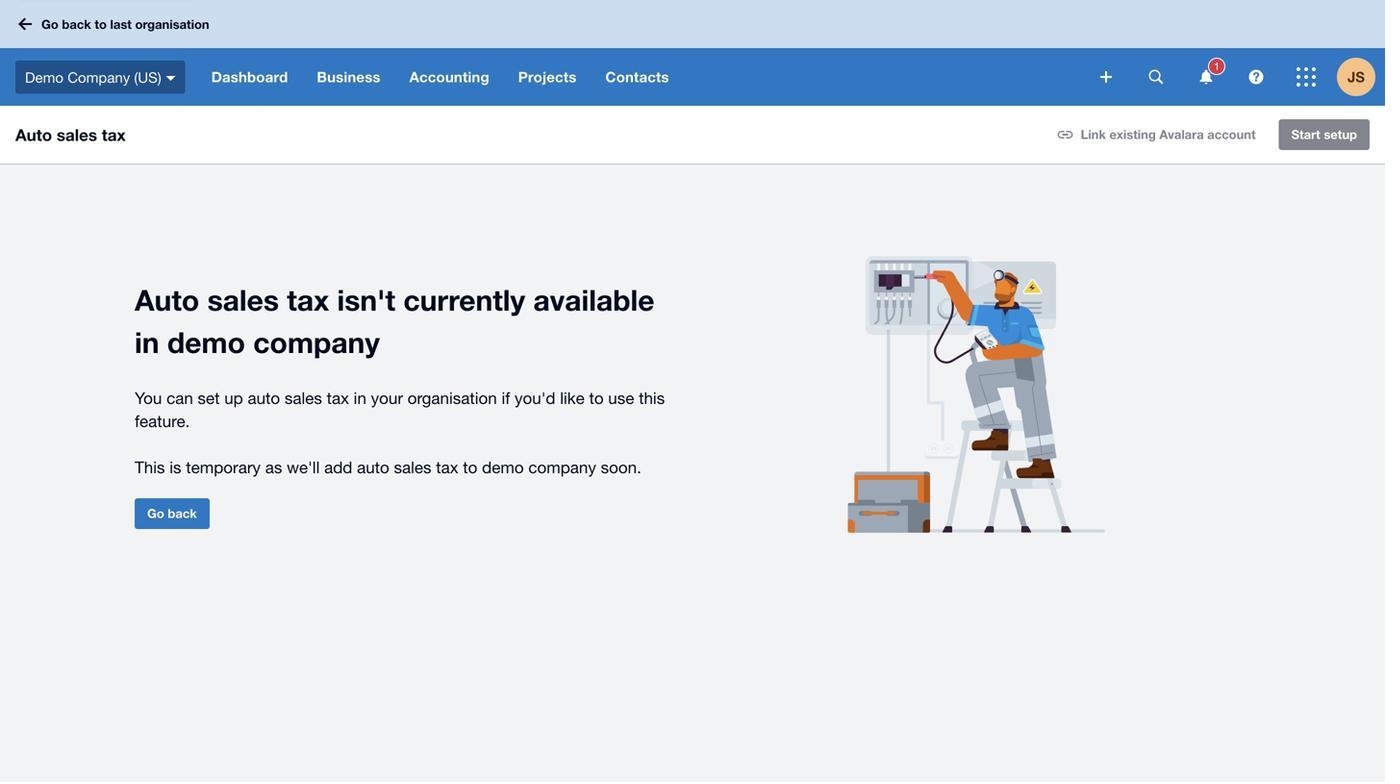 Task type: vqa. For each thing, say whether or not it's contained in the screenshot.
TS popup button
no



Task type: describe. For each thing, give the bounding box(es) containing it.
auto for auto sales tax
[[15, 125, 52, 144]]

go back button
[[135, 499, 210, 529]]

go back to last organisation
[[41, 17, 209, 32]]

1 button
[[1188, 48, 1226, 106]]

svg image inside 1 popup button
[[1201, 70, 1213, 84]]

sales inside auto sales tax isn't currently available in demo company
[[207, 282, 279, 317]]

company inside auto sales tax isn't currently available in demo company
[[253, 325, 380, 359]]

contacts button
[[591, 48, 684, 106]]

accounting button
[[395, 48, 504, 106]]

svg image left js
[[1297, 67, 1317, 87]]

link
[[1081, 127, 1107, 142]]

in inside the you can set up auto sales tax in your organisation if you'd like to use this feature.
[[354, 389, 367, 408]]

this
[[135, 458, 165, 477]]

like
[[560, 389, 585, 408]]

demo
[[25, 69, 64, 85]]

temporary
[[186, 458, 261, 477]]

if
[[502, 389, 510, 408]]

1 horizontal spatial demo
[[482, 458, 524, 477]]

last
[[110, 17, 132, 32]]

up
[[224, 389, 243, 408]]

to inside 'link'
[[95, 17, 107, 32]]

set
[[198, 389, 220, 408]]

is
[[170, 458, 181, 477]]

banner containing dashboard
[[0, 0, 1386, 106]]

organisation inside 'link'
[[135, 17, 209, 32]]

sales inside the you can set up auto sales tax in your organisation if you'd like to use this feature.
[[285, 389, 322, 408]]

isn't
[[337, 282, 396, 317]]

use
[[609, 389, 635, 408]]

dashboard
[[211, 68, 288, 86]]

go back
[[147, 506, 197, 521]]

go for go back
[[147, 506, 164, 521]]

tax down the you can set up auto sales tax in your organisation if you'd like to use this feature.
[[436, 458, 459, 477]]

tax down company
[[102, 125, 126, 144]]

link existing avalara account
[[1081, 127, 1256, 142]]

business
[[317, 68, 381, 86]]

we'll
[[287, 458, 320, 477]]

you can set up auto sales tax in your organisation if you'd like to use this feature.
[[135, 389, 665, 431]]

js
[[1348, 68, 1366, 86]]



Task type: locate. For each thing, give the bounding box(es) containing it.
0 horizontal spatial organisation
[[135, 17, 209, 32]]

1 horizontal spatial back
[[168, 506, 197, 521]]

svg image right the (us) in the left of the page
[[166, 76, 176, 81]]

2 horizontal spatial to
[[589, 389, 604, 408]]

svg image up 'link'
[[1101, 71, 1113, 83]]

svg image left 1 popup button
[[1150, 70, 1164, 84]]

currently
[[404, 282, 526, 317]]

go
[[41, 17, 59, 32], [147, 506, 164, 521]]

0 horizontal spatial svg image
[[18, 18, 32, 30]]

0 vertical spatial to
[[95, 17, 107, 32]]

you'd
[[515, 389, 556, 408]]

demo company (us)
[[25, 69, 161, 85]]

projects button
[[504, 48, 591, 106]]

back for go back to last organisation
[[62, 17, 91, 32]]

0 vertical spatial go
[[41, 17, 59, 32]]

demo
[[167, 325, 245, 359], [482, 458, 524, 477]]

can
[[167, 389, 193, 408]]

you
[[135, 389, 162, 408]]

demo down if
[[482, 458, 524, 477]]

svg image up the 'demo'
[[18, 18, 32, 30]]

0 horizontal spatial demo
[[167, 325, 245, 359]]

auto inside the you can set up auto sales tax in your organisation if you'd like to use this feature.
[[248, 389, 280, 408]]

svg image right 1
[[1250, 70, 1264, 84]]

go inside go back to last organisation 'link'
[[41, 17, 59, 32]]

0 horizontal spatial company
[[253, 325, 380, 359]]

company
[[68, 69, 130, 85]]

auto inside auto sales tax isn't currently available in demo company
[[135, 282, 199, 317]]

(us)
[[134, 69, 161, 85]]

contacts
[[606, 68, 669, 86]]

auto for auto sales tax isn't currently available in demo company
[[135, 282, 199, 317]]

1 vertical spatial company
[[529, 458, 597, 477]]

in
[[135, 325, 159, 359], [354, 389, 367, 408]]

avalara
[[1160, 127, 1205, 142]]

start setup
[[1292, 127, 1358, 142]]

1 horizontal spatial company
[[529, 458, 597, 477]]

0 vertical spatial in
[[135, 325, 159, 359]]

svg image inside demo company (us) "popup button"
[[166, 76, 176, 81]]

tax inside the you can set up auto sales tax in your organisation if you'd like to use this feature.
[[327, 389, 349, 408]]

company left soon.
[[529, 458, 597, 477]]

1 vertical spatial auto
[[135, 282, 199, 317]]

tax left your
[[327, 389, 349, 408]]

go down this
[[147, 506, 164, 521]]

as
[[265, 458, 282, 477]]

2 vertical spatial to
[[463, 458, 478, 477]]

organisation
[[135, 17, 209, 32], [408, 389, 497, 408]]

1 horizontal spatial go
[[147, 506, 164, 521]]

auto sales tax
[[15, 125, 126, 144]]

1 vertical spatial auto
[[357, 458, 390, 477]]

your
[[371, 389, 403, 408]]

company
[[253, 325, 380, 359], [529, 458, 597, 477]]

to
[[95, 17, 107, 32], [589, 389, 604, 408], [463, 458, 478, 477]]

demo up set
[[167, 325, 245, 359]]

go inside go back button
[[147, 506, 164, 521]]

start
[[1292, 127, 1321, 142]]

auto right 'up'
[[248, 389, 280, 408]]

go up the 'demo'
[[41, 17, 59, 32]]

0 vertical spatial svg image
[[18, 18, 32, 30]]

svg image left 1
[[1201, 70, 1213, 84]]

this
[[639, 389, 665, 408]]

organisation inside the you can set up auto sales tax in your organisation if you'd like to use this feature.
[[408, 389, 497, 408]]

tax inside auto sales tax isn't currently available in demo company
[[287, 282, 329, 317]]

sales
[[57, 125, 97, 144], [207, 282, 279, 317], [285, 389, 322, 408], [394, 458, 432, 477]]

1 vertical spatial go
[[147, 506, 164, 521]]

0 vertical spatial back
[[62, 17, 91, 32]]

1 vertical spatial organisation
[[408, 389, 497, 408]]

1 horizontal spatial auto
[[357, 458, 390, 477]]

dashboard link
[[197, 48, 303, 106]]

projects
[[518, 68, 577, 86]]

soon.
[[601, 458, 642, 477]]

to down the you can set up auto sales tax in your organisation if you'd like to use this feature.
[[463, 458, 478, 477]]

organisation right last
[[135, 17, 209, 32]]

accounting
[[410, 68, 490, 86]]

link existing avalara account button
[[1047, 119, 1268, 150]]

back inside button
[[168, 506, 197, 521]]

1
[[1214, 60, 1220, 73]]

1 horizontal spatial to
[[463, 458, 478, 477]]

1 horizontal spatial organisation
[[408, 389, 497, 408]]

tax
[[102, 125, 126, 144], [287, 282, 329, 317], [327, 389, 349, 408], [436, 458, 459, 477]]

0 horizontal spatial go
[[41, 17, 59, 32]]

to inside the you can set up auto sales tax in your organisation if you'd like to use this feature.
[[589, 389, 604, 408]]

back left last
[[62, 17, 91, 32]]

back for go back
[[168, 506, 197, 521]]

1 vertical spatial demo
[[482, 458, 524, 477]]

0 horizontal spatial in
[[135, 325, 159, 359]]

0 vertical spatial auto
[[15, 125, 52, 144]]

business button
[[303, 48, 395, 106]]

0 vertical spatial organisation
[[135, 17, 209, 32]]

in up you
[[135, 325, 159, 359]]

0 vertical spatial demo
[[167, 325, 245, 359]]

auto
[[15, 125, 52, 144], [135, 282, 199, 317]]

auto sales tax isn't currently available in demo company
[[135, 282, 655, 359]]

back down the is
[[168, 506, 197, 521]]

organisation left if
[[408, 389, 497, 408]]

banner
[[0, 0, 1386, 106]]

0 horizontal spatial back
[[62, 17, 91, 32]]

1 horizontal spatial svg image
[[1150, 70, 1164, 84]]

feature.
[[135, 412, 190, 431]]

go back to last organisation link
[[12, 7, 221, 41]]

back inside 'link'
[[62, 17, 91, 32]]

demo inside auto sales tax isn't currently available in demo company
[[167, 325, 245, 359]]

svg image
[[18, 18, 32, 30], [1150, 70, 1164, 84]]

1 vertical spatial back
[[168, 506, 197, 521]]

1 horizontal spatial in
[[354, 389, 367, 408]]

1 horizontal spatial auto
[[135, 282, 199, 317]]

0 vertical spatial auto
[[248, 389, 280, 408]]

0 horizontal spatial auto
[[15, 125, 52, 144]]

auto right add
[[357, 458, 390, 477]]

back
[[62, 17, 91, 32], [168, 506, 197, 521]]

setup
[[1325, 127, 1358, 142]]

available
[[534, 282, 655, 317]]

tax left isn't
[[287, 282, 329, 317]]

1 vertical spatial to
[[589, 389, 604, 408]]

go for go back to last organisation
[[41, 17, 59, 32]]

in inside auto sales tax isn't currently available in demo company
[[135, 325, 159, 359]]

svg image inside go back to last organisation 'link'
[[18, 18, 32, 30]]

0 vertical spatial company
[[253, 325, 380, 359]]

js button
[[1338, 48, 1386, 106]]

demo company (us) button
[[0, 48, 197, 106]]

account
[[1208, 127, 1256, 142]]

to left last
[[95, 17, 107, 32]]

0 horizontal spatial auto
[[248, 389, 280, 408]]

svg image
[[1297, 67, 1317, 87], [1201, 70, 1213, 84], [1250, 70, 1264, 84], [1101, 71, 1113, 83], [166, 76, 176, 81]]

company down isn't
[[253, 325, 380, 359]]

this is temporary as we'll add auto sales tax to demo company soon.
[[135, 458, 642, 477]]

1 vertical spatial in
[[354, 389, 367, 408]]

add
[[324, 458, 353, 477]]

to right like at the left of page
[[589, 389, 604, 408]]

auto
[[248, 389, 280, 408], [357, 458, 390, 477]]

existing
[[1110, 127, 1157, 142]]

start setup button
[[1280, 119, 1370, 150]]

1 vertical spatial svg image
[[1150, 70, 1164, 84]]

0 horizontal spatial to
[[95, 17, 107, 32]]

in left your
[[354, 389, 367, 408]]



